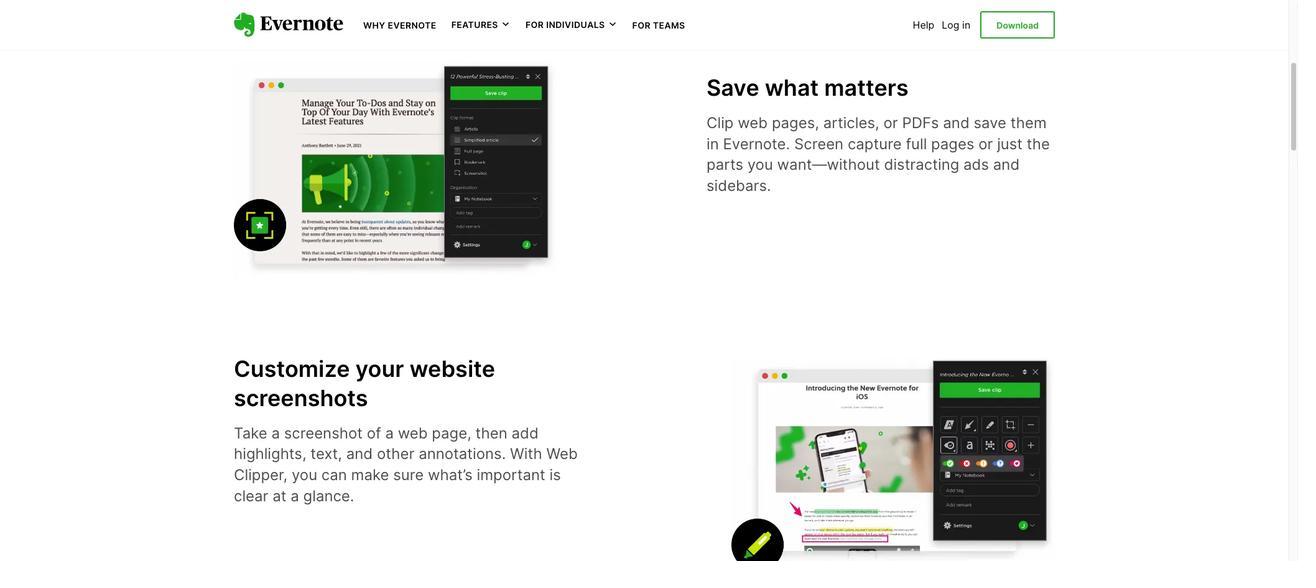Task type: describe. For each thing, give the bounding box(es) containing it.
clip
[[707, 114, 734, 132]]

what's
[[428, 466, 473, 484]]

you inside clip web pages, articles, or pdfs and save them in evernote. screen capture full pages or just the parts you want—without distracting ads and sidebars.
[[748, 156, 774, 174]]

0 vertical spatial and
[[944, 114, 970, 132]]

log
[[942, 19, 960, 31]]

2 horizontal spatial a
[[386, 424, 394, 442]]

why evernote
[[363, 20, 437, 30]]

1 horizontal spatial in
[[963, 19, 971, 31]]

full
[[906, 135, 928, 153]]

glance.
[[303, 487, 354, 505]]

log in link
[[942, 19, 971, 31]]

sidebars.
[[707, 177, 772, 195]]

at
[[273, 487, 287, 505]]

annotations.
[[419, 445, 506, 463]]

important
[[477, 466, 546, 484]]

take a screenshot of a web page, then add highlights, text, and other annotations. with web clipper, you can make sure what's important is clear at a glance.
[[234, 424, 578, 505]]

for individuals button
[[526, 19, 618, 31]]

evernote
[[388, 20, 437, 30]]

0 horizontal spatial a
[[272, 424, 280, 442]]

download
[[997, 20, 1039, 30]]

want—without
[[778, 156, 881, 174]]

ads
[[964, 156, 990, 174]]

page,
[[432, 424, 472, 442]]

highlight in evernote webclipper image
[[732, 355, 1056, 561]]

of
[[367, 424, 381, 442]]

help
[[913, 19, 935, 31]]

web
[[547, 445, 578, 463]]

pages,
[[772, 114, 820, 132]]

2 horizontal spatial and
[[994, 156, 1020, 174]]

save what matters
[[707, 74, 909, 102]]

take
[[234, 424, 267, 442]]

other
[[377, 445, 415, 463]]

log in
[[942, 19, 971, 31]]

features button
[[452, 19, 511, 31]]

highlights,
[[234, 445, 307, 463]]

help link
[[913, 19, 935, 31]]

download link
[[981, 11, 1056, 39]]

why evernote link
[[363, 19, 437, 31]]

why
[[363, 20, 386, 30]]

customize your website screenshots
[[234, 356, 495, 412]]

pdfs
[[903, 114, 940, 132]]



Task type: vqa. For each thing, say whether or not it's contained in the screenshot.
Take on the left bottom of the page
yes



Task type: locate. For each thing, give the bounding box(es) containing it.
0 vertical spatial or
[[884, 114, 899, 132]]

for for for individuals
[[526, 19, 544, 30]]

parts
[[707, 156, 744, 174]]

for left individuals
[[526, 19, 544, 30]]

for inside for individuals button
[[526, 19, 544, 30]]

just
[[998, 135, 1023, 153]]

save
[[974, 114, 1007, 132]]

evernote.
[[724, 135, 791, 153]]

customize
[[234, 356, 350, 383]]

1 horizontal spatial you
[[748, 156, 774, 174]]

1 vertical spatial you
[[292, 466, 318, 484]]

text,
[[311, 445, 342, 463]]

web
[[738, 114, 768, 132], [398, 424, 428, 442]]

what
[[765, 74, 819, 102]]

screenshots
[[234, 385, 368, 412]]

you
[[748, 156, 774, 174], [292, 466, 318, 484]]

1 horizontal spatial web
[[738, 114, 768, 132]]

with
[[510, 445, 543, 463]]

1 horizontal spatial a
[[291, 487, 299, 505]]

0 horizontal spatial or
[[884, 114, 899, 132]]

0 horizontal spatial web
[[398, 424, 428, 442]]

and up make
[[347, 445, 373, 463]]

1 vertical spatial or
[[979, 135, 994, 153]]

add
[[512, 424, 539, 442]]

in down clip
[[707, 135, 719, 153]]

web up other
[[398, 424, 428, 442]]

teams
[[653, 20, 686, 30]]

clear
[[234, 487, 269, 505]]

1 horizontal spatial for
[[633, 20, 651, 30]]

for left teams
[[633, 20, 651, 30]]

them
[[1011, 114, 1047, 132]]

a
[[272, 424, 280, 442], [386, 424, 394, 442], [291, 487, 299, 505]]

then
[[476, 424, 508, 442]]

for teams
[[633, 20, 686, 30]]

a right of
[[386, 424, 394, 442]]

is
[[550, 466, 561, 484]]

evernote logo image
[[234, 13, 344, 37]]

make
[[351, 466, 389, 484]]

and inside take a screenshot of a web page, then add highlights, text, and other annotations. with web clipper, you can make sure what's important is clear at a glance.
[[347, 445, 373, 463]]

in right log
[[963, 19, 971, 31]]

screenshot
[[284, 424, 363, 442]]

1 horizontal spatial or
[[979, 135, 994, 153]]

matters
[[825, 74, 909, 102]]

or
[[884, 114, 899, 132], [979, 135, 994, 153]]

your
[[356, 356, 404, 383]]

for individuals
[[526, 19, 605, 30]]

save anything with evernote webclipper image
[[234, 59, 558, 275]]

in inside clip web pages, articles, or pdfs and save them in evernote. screen capture full pages or just the parts you want—without distracting ads and sidebars.
[[707, 135, 719, 153]]

for
[[526, 19, 544, 30], [633, 20, 651, 30]]

for inside for teams link
[[633, 20, 651, 30]]

0 horizontal spatial for
[[526, 19, 544, 30]]

0 horizontal spatial you
[[292, 466, 318, 484]]

individuals
[[547, 19, 605, 30]]

screen
[[795, 135, 844, 153]]

can
[[322, 466, 347, 484]]

for teams link
[[633, 19, 686, 31]]

0 vertical spatial in
[[963, 19, 971, 31]]

sure
[[393, 466, 424, 484]]

2 vertical spatial and
[[347, 445, 373, 463]]

1 vertical spatial and
[[994, 156, 1020, 174]]

web up the evernote.
[[738, 114, 768, 132]]

you down the evernote.
[[748, 156, 774, 174]]

you inside take a screenshot of a web page, then add highlights, text, and other annotations. with web clipper, you can make sure what's important is clear at a glance.
[[292, 466, 318, 484]]

you left can
[[292, 466, 318, 484]]

1 vertical spatial in
[[707, 135, 719, 153]]

capture
[[848, 135, 902, 153]]

save
[[707, 74, 760, 102]]

pages
[[932, 135, 975, 153]]

1 horizontal spatial and
[[944, 114, 970, 132]]

and down just on the right top of the page
[[994, 156, 1020, 174]]

in
[[963, 19, 971, 31], [707, 135, 719, 153]]

0 horizontal spatial in
[[707, 135, 719, 153]]

the
[[1027, 135, 1051, 153]]

features
[[452, 19, 498, 30]]

articles,
[[824, 114, 880, 132]]

a right at
[[291, 487, 299, 505]]

0 horizontal spatial and
[[347, 445, 373, 463]]

clipper,
[[234, 466, 288, 484]]

or up capture
[[884, 114, 899, 132]]

0 vertical spatial you
[[748, 156, 774, 174]]

and up 'pages'
[[944, 114, 970, 132]]

distracting
[[885, 156, 960, 174]]

web inside take a screenshot of a web page, then add highlights, text, and other annotations. with web clipper, you can make sure what's important is clear at a glance.
[[398, 424, 428, 442]]

a up highlights,
[[272, 424, 280, 442]]

for for for teams
[[633, 20, 651, 30]]

and
[[944, 114, 970, 132], [994, 156, 1020, 174], [347, 445, 373, 463]]

1 vertical spatial web
[[398, 424, 428, 442]]

clip web pages, articles, or pdfs and save them in evernote. screen capture full pages or just the parts you want—without distracting ads and sidebars.
[[707, 114, 1051, 195]]

web inside clip web pages, articles, or pdfs and save them in evernote. screen capture full pages or just the parts you want—without distracting ads and sidebars.
[[738, 114, 768, 132]]

or down save
[[979, 135, 994, 153]]

0 vertical spatial web
[[738, 114, 768, 132]]

website
[[410, 356, 495, 383]]



